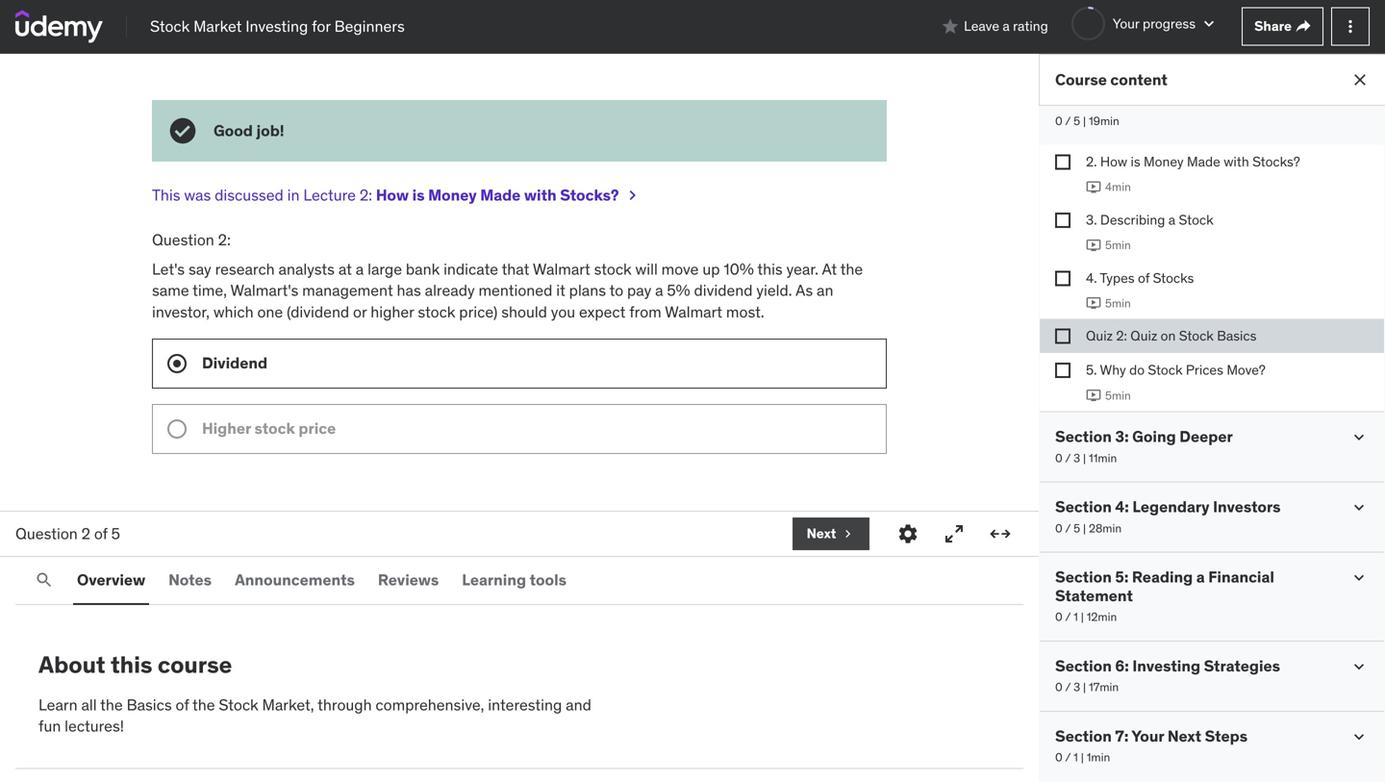Task type: locate. For each thing, give the bounding box(es) containing it.
0 vertical spatial your
[[1113, 15, 1140, 32]]

0 vertical spatial basics
[[1179, 90, 1227, 110]]

0 horizontal spatial of
[[94, 524, 108, 543]]

2 3 from the top
[[1074, 680, 1081, 695]]

2
[[81, 524, 90, 543]]

your progress
[[1113, 15, 1196, 32]]

2: inside the question 2: let's say research analysts at a large bank indicate that walmart stock will move up 10% this year. at the same time, walmart's management has already mentioned it plans to pay a 5% dividend yield. as an investor, which one (dividend or higher stock price) should you expect from walmart most.
[[218, 230, 231, 250]]

5min right play why do stock prices move? icon
[[1106, 388, 1131, 403]]

large
[[368, 259, 402, 279]]

1 / from the top
[[1066, 114, 1071, 129]]

1 vertical spatial basics
[[1217, 327, 1257, 345]]

stock market investing for beginners link
[[150, 16, 405, 37]]

0 vertical spatial question
[[152, 230, 214, 250]]

1 left 1min
[[1074, 750, 1079, 765]]

small image
[[1200, 14, 1219, 33], [941, 17, 960, 36], [1350, 91, 1369, 110], [1350, 498, 1369, 517], [1350, 657, 1369, 676], [1350, 727, 1369, 747]]

a right reading
[[1197, 567, 1205, 587]]

fullscreen image
[[943, 523, 966, 546]]

0 inside section 6: investing strategies 0 / 3 | 17min
[[1056, 680, 1063, 695]]

28min
[[1089, 521, 1122, 536]]

stock inside learn all the basics of the stock market, through comprehensive, interesting and fun lectures!
[[219, 695, 259, 715]]

with
[[1224, 153, 1250, 170], [524, 185, 557, 205]]

question left 2
[[15, 524, 78, 543]]

3. describing a stock
[[1086, 211, 1214, 228]]

0 vertical spatial is
[[1131, 153, 1141, 170]]

1 vertical spatial 1
[[1074, 750, 1079, 765]]

going
[[1133, 427, 1177, 447]]

0 horizontal spatial question
[[15, 524, 78, 543]]

section inside section 5: reading a financial statement 0 / 1 | 12min
[[1056, 567, 1112, 587]]

xsmall image
[[1056, 154, 1071, 170], [1056, 213, 1071, 228], [1056, 329, 1071, 344]]

dividend
[[694, 281, 753, 300]]

section inside section 7: your next steps 0 / 1 | 1min
[[1056, 726, 1112, 746]]

6 0 from the top
[[1056, 750, 1063, 765]]

a right describing
[[1169, 211, 1176, 228]]

share button
[[1242, 7, 1324, 46]]

3 inside section 3: going deeper 0 / 3 | 11min
[[1074, 451, 1081, 466]]

investing right 6:
[[1133, 656, 1201, 676]]

0 horizontal spatial this
[[111, 650, 153, 679]]

1 3 from the top
[[1074, 451, 1081, 466]]

good
[[214, 121, 253, 140]]

quiz down play types of stocks icon
[[1086, 327, 1113, 345]]

money down section 2: stock basics 0 / 5 | 19min
[[1144, 153, 1184, 170]]

0 horizontal spatial made
[[480, 185, 521, 205]]

all
[[81, 695, 97, 715]]

basics inside learn all the basics of the stock market, through comprehensive, interesting and fun lectures!
[[127, 695, 172, 715]]

1 vertical spatial 3
[[1074, 680, 1081, 695]]

1 small image from the top
[[1350, 428, 1369, 447]]

time, walmart's
[[193, 281, 299, 300]]

2: up 'research'
[[218, 230, 231, 250]]

0 horizontal spatial stock
[[255, 419, 295, 438]]

| inside section 3: going deeper 0 / 3 | 11min
[[1084, 451, 1087, 466]]

0 inside section 7: your next steps 0 / 1 | 1min
[[1056, 750, 1063, 765]]

section up 28min
[[1056, 497, 1112, 517]]

5 for section 4: legendary investors
[[1074, 521, 1081, 536]]

small image for section 7: your next steps
[[1350, 727, 1369, 747]]

0 vertical spatial 3
[[1074, 451, 1081, 466]]

11min
[[1089, 451, 1117, 466]]

2 0 from the top
[[1056, 451, 1063, 466]]

0 vertical spatial of
[[1138, 269, 1150, 287]]

0 left 28min
[[1056, 521, 1063, 536]]

investing left 'for'
[[246, 16, 308, 36]]

basics up move?
[[1217, 327, 1257, 345]]

3
[[1074, 451, 1081, 466], [1074, 680, 1081, 695]]

1 inside section 5: reading a financial statement 0 / 1 | 12min
[[1074, 610, 1079, 625]]

next left settings icon
[[807, 525, 837, 542]]

/ inside section 3: going deeper 0 / 3 | 11min
[[1066, 451, 1071, 466]]

as
[[796, 281, 813, 300]]

3 section from the top
[[1056, 497, 1112, 517]]

/ left 11min on the bottom of the page
[[1066, 451, 1071, 466]]

1 section from the top
[[1056, 90, 1112, 110]]

1 horizontal spatial stock
[[418, 302, 456, 322]]

how right 2.
[[1101, 153, 1128, 170]]

0 vertical spatial money
[[1144, 153, 1184, 170]]

2 horizontal spatial the
[[841, 259, 863, 279]]

| left 11min on the bottom of the page
[[1084, 451, 1087, 466]]

question
[[152, 230, 214, 250], [15, 524, 78, 543]]

reviews button
[[374, 557, 443, 603]]

1 horizontal spatial the
[[192, 695, 215, 715]]

a left 5%
[[655, 281, 664, 300]]

section for section 7: your next steps
[[1056, 726, 1112, 746]]

move?
[[1227, 362, 1266, 379]]

0 vertical spatial xsmall image
[[1056, 154, 1071, 170]]

fun
[[38, 717, 61, 736]]

1 1 from the top
[[1074, 610, 1079, 625]]

5 inside section 2: stock basics 0 / 5 | 19min
[[1074, 114, 1081, 129]]

| left "19min"
[[1083, 114, 1086, 129]]

is up 4min
[[1131, 153, 1141, 170]]

/ for section 6: investing strategies
[[1066, 680, 1071, 695]]

made up indicate that
[[480, 185, 521, 205]]

of down course
[[176, 695, 189, 715]]

| left 1min
[[1081, 750, 1084, 765]]

market
[[194, 16, 242, 36]]

0 vertical spatial with
[[1224, 153, 1250, 170]]

1 left 12min
[[1074, 610, 1079, 625]]

small image for section 4: legendary investors
[[1350, 498, 1369, 517]]

0 vertical spatial small image
[[1350, 428, 1369, 447]]

1 vertical spatial walmart
[[665, 302, 723, 322]]

| for section 6: investing strategies
[[1084, 680, 1087, 695]]

1 vertical spatial xsmall image
[[1056, 213, 1071, 228]]

xsmall image
[[1296, 19, 1312, 34], [1056, 271, 1071, 286], [1056, 363, 1071, 378], [840, 526, 856, 542]]

tools
[[530, 570, 567, 590]]

2 horizontal spatial stock
[[594, 259, 632, 279]]

2. how is money made with stocks?
[[1086, 153, 1301, 170]]

2 / from the top
[[1066, 451, 1071, 466]]

in
[[287, 185, 300, 205]]

section up 11min on the bottom of the page
[[1056, 427, 1112, 447]]

of
[[1138, 269, 1150, 287], [94, 524, 108, 543], [176, 695, 189, 715]]

question for question 2 of 5
[[15, 524, 78, 543]]

section 7: your next steps 0 / 1 | 1min
[[1056, 726, 1248, 765]]

investing inside section 6: investing strategies 0 / 3 | 17min
[[1133, 656, 1201, 676]]

next left steps
[[1168, 726, 1202, 746]]

stock left 'market'
[[150, 16, 190, 36]]

small image for section 6: investing strategies
[[1350, 657, 1369, 676]]

1 vertical spatial next
[[1168, 726, 1202, 746]]

2 small image from the top
[[1350, 568, 1369, 588]]

1 horizontal spatial quiz
[[1131, 327, 1158, 345]]

3 inside section 6: investing strategies 0 / 3 | 17min
[[1074, 680, 1081, 695]]

1 horizontal spatial made
[[1187, 153, 1221, 170]]

0 vertical spatial 5min
[[1106, 238, 1131, 253]]

1 vertical spatial stock
[[418, 302, 456, 322]]

stock
[[150, 16, 190, 36], [1133, 90, 1176, 110], [1179, 211, 1214, 228], [1179, 327, 1214, 345], [1148, 362, 1183, 379], [219, 695, 259, 715]]

0 left 11min on the bottom of the page
[[1056, 451, 1063, 466]]

1 vertical spatial small image
[[1350, 568, 1369, 588]]

3 xsmall image from the top
[[1056, 329, 1071, 344]]

0 left the 17min
[[1056, 680, 1063, 695]]

2 vertical spatial basics
[[127, 695, 172, 715]]

money up bank
[[428, 185, 477, 205]]

0 vertical spatial next
[[807, 525, 837, 542]]

0 inside "section 4: legendary investors 0 / 5 | 28min"
[[1056, 521, 1063, 536]]

section 3: going deeper 0 / 3 | 11min
[[1056, 427, 1233, 466]]

4 / from the top
[[1066, 610, 1071, 625]]

xsmall image left 5.
[[1056, 363, 1071, 378]]

your left 'progress'
[[1113, 15, 1140, 32]]

2 vertical spatial xsmall image
[[1056, 329, 1071, 344]]

1 horizontal spatial how
[[1101, 153, 1128, 170]]

2 vertical spatial 5min
[[1106, 388, 1131, 403]]

learning
[[462, 570, 526, 590]]

analysts
[[279, 259, 335, 279]]

open lecture image
[[623, 186, 642, 205]]

0 vertical spatial stocks?
[[1253, 153, 1301, 170]]

how right lecture
[[376, 185, 409, 205]]

5
[[1074, 114, 1081, 129], [1074, 521, 1081, 536], [111, 524, 120, 543]]

through
[[318, 695, 372, 715]]

/ inside section 2: stock basics 0 / 5 | 19min
[[1066, 114, 1071, 129]]

| for section 4: legendary investors
[[1083, 521, 1086, 536]]

4.
[[1086, 269, 1097, 287]]

3 / from the top
[[1066, 521, 1071, 536]]

section for section 6: investing strategies
[[1056, 656, 1112, 676]]

| left the 17min
[[1084, 680, 1087, 695]]

0 horizontal spatial next
[[807, 525, 837, 542]]

1 vertical spatial stocks?
[[560, 185, 619, 205]]

is inside sidebar element
[[1131, 153, 1141, 170]]

next inside button
[[807, 525, 837, 542]]

5 left 28min
[[1074, 521, 1081, 536]]

| inside "section 4: legendary investors 0 / 5 | 28min"
[[1083, 521, 1086, 536]]

5 left "19min"
[[1074, 114, 1081, 129]]

0 horizontal spatial money
[[428, 185, 477, 205]]

strategies
[[1204, 656, 1281, 676]]

0 for section 6: investing strategies
[[1056, 680, 1063, 695]]

0 vertical spatial stock
[[594, 259, 632, 279]]

0 vertical spatial investing
[[246, 16, 308, 36]]

0 horizontal spatial quiz
[[1086, 327, 1113, 345]]

small image for section 3: going deeper
[[1350, 428, 1369, 447]]

a
[[1003, 18, 1010, 35], [1169, 211, 1176, 228], [356, 259, 364, 279], [655, 281, 664, 300], [1197, 567, 1205, 587]]

2: for question
[[218, 230, 231, 250]]

question 2: let's say research analysts at a large bank indicate that walmart stock will move up 10% this year. at the same time, walmart's management has already mentioned it plans to pay a 5% dividend yield. as an investor, which one (dividend or higher stock price) should you expect from walmart most.
[[152, 230, 863, 322]]

1 horizontal spatial with
[[1224, 153, 1250, 170]]

12min
[[1087, 610, 1117, 625]]

1 vertical spatial 5min
[[1106, 296, 1131, 311]]

/ for section 4: legendary investors
[[1066, 521, 1071, 536]]

1 horizontal spatial is
[[1131, 153, 1141, 170]]

/ left the 17min
[[1066, 680, 1071, 695]]

the right at
[[841, 259, 863, 279]]

walmart up it
[[533, 259, 591, 279]]

how
[[1101, 153, 1128, 170], [376, 185, 409, 205]]

/ down statement
[[1066, 610, 1071, 625]]

1 horizontal spatial next
[[1168, 726, 1202, 746]]

xsmall image right share
[[1296, 19, 1312, 34]]

your
[[1113, 15, 1140, 32], [1132, 726, 1165, 746]]

1 vertical spatial of
[[94, 524, 108, 543]]

2: up why at the top right of the page
[[1117, 327, 1128, 345]]

play why do stock prices move? image
[[1086, 388, 1102, 403]]

small image
[[1350, 428, 1369, 447], [1350, 568, 1369, 588]]

0 vertical spatial this
[[758, 259, 783, 279]]

of right 2
[[94, 524, 108, 543]]

walmart down 5%
[[665, 302, 723, 322]]

investing
[[246, 16, 308, 36], [1133, 656, 1201, 676]]

made up 3. describing a stock
[[1187, 153, 1221, 170]]

this up yield.
[[758, 259, 783, 279]]

| left 28min
[[1083, 521, 1086, 536]]

for
[[312, 16, 331, 36]]

sidebar element
[[1039, 0, 1386, 782]]

about this course
[[38, 650, 232, 679]]

0 inside section 3: going deeper 0 / 3 | 11min
[[1056, 451, 1063, 466]]

2 vertical spatial of
[[176, 695, 189, 715]]

|
[[1083, 114, 1086, 129], [1084, 451, 1087, 466], [1083, 521, 1086, 536], [1081, 610, 1084, 625], [1084, 680, 1087, 695], [1081, 750, 1084, 765]]

the right all on the left
[[100, 695, 123, 715]]

section for section 4: legendary investors
[[1056, 497, 1112, 517]]

xsmall image left settings icon
[[840, 526, 856, 542]]

next inside section 7: your next steps 0 / 1 | 1min
[[1168, 726, 1202, 746]]

1 horizontal spatial investing
[[1133, 656, 1201, 676]]

section 6: investing strategies 0 / 3 | 17min
[[1056, 656, 1281, 695]]

prices
[[1186, 362, 1224, 379]]

3 left 11min on the bottom of the page
[[1074, 451, 1081, 466]]

5 / from the top
[[1066, 680, 1071, 695]]

it
[[556, 281, 566, 300]]

/ inside section 5: reading a financial statement 0 / 1 | 12min
[[1066, 610, 1071, 625]]

question up "let's"
[[152, 230, 214, 250]]

stock down 2. how is money made with stocks?
[[1179, 211, 1214, 228]]

stock right on
[[1179, 327, 1214, 345]]

0 horizontal spatial with
[[524, 185, 557, 205]]

3 for section 6: investing strategies
[[1074, 680, 1081, 695]]

3 left the 17min
[[1074, 680, 1081, 695]]

0 left 1min
[[1056, 750, 1063, 765]]

of inside sidebar element
[[1138, 269, 1150, 287]]

stock down content
[[1133, 90, 1176, 110]]

2 horizontal spatial of
[[1138, 269, 1150, 287]]

is
[[1131, 153, 1141, 170], [412, 185, 425, 205]]

2 1 from the top
[[1074, 750, 1079, 765]]

0 vertical spatial 1
[[1074, 610, 1079, 625]]

| inside section 6: investing strategies 0 / 3 | 17min
[[1084, 680, 1087, 695]]

2: down 'course content'
[[1116, 90, 1129, 110]]

section inside "section 4: legendary investors 0 / 5 | 28min"
[[1056, 497, 1112, 517]]

/ inside section 6: investing strategies 0 / 3 | 17min
[[1066, 680, 1071, 695]]

1 horizontal spatial question
[[152, 230, 214, 250]]

section down course
[[1056, 90, 1112, 110]]

1 vertical spatial this
[[111, 650, 153, 679]]

/ left "19min"
[[1066, 114, 1071, 129]]

0 vertical spatial how
[[1101, 153, 1128, 170]]

section 7: your next steps button
[[1056, 726, 1248, 746]]

section inside section 2: stock basics 0 / 5 | 19min
[[1056, 90, 1112, 110]]

basics down 'about this course'
[[127, 695, 172, 715]]

leave a rating button
[[941, 3, 1049, 50]]

higher
[[202, 419, 251, 438]]

section 5: reading a financial statement 0 / 1 | 12min
[[1056, 567, 1275, 625]]

a left rating
[[1003, 18, 1010, 35]]

section left 5:
[[1056, 567, 1112, 587]]

section up 1min
[[1056, 726, 1112, 746]]

job!
[[256, 121, 284, 140]]

section up the 17min
[[1056, 656, 1112, 676]]

1 0 from the top
[[1056, 114, 1063, 129]]

4 section from the top
[[1056, 567, 1112, 587]]

0 left "19min"
[[1056, 114, 1063, 129]]

money inside sidebar element
[[1144, 153, 1184, 170]]

0 horizontal spatial walmart
[[533, 259, 591, 279]]

6 section from the top
[[1056, 726, 1112, 746]]

0 horizontal spatial investing
[[246, 16, 308, 36]]

your inside section 7: your next steps 0 / 1 | 1min
[[1132, 726, 1165, 746]]

| inside section 2: stock basics 0 / 5 | 19min
[[1083, 114, 1086, 129]]

5min right play types of stocks icon
[[1106, 296, 1131, 311]]

0 vertical spatial made
[[1187, 153, 1221, 170]]

1 horizontal spatial money
[[1144, 153, 1184, 170]]

your inside dropdown button
[[1113, 15, 1140, 32]]

stock up to
[[594, 259, 632, 279]]

will
[[636, 259, 658, 279]]

basics
[[1179, 90, 1227, 110], [1217, 327, 1257, 345], [127, 695, 172, 715]]

money
[[1144, 153, 1184, 170], [428, 185, 477, 205]]

0 horizontal spatial how
[[376, 185, 409, 205]]

3 0 from the top
[[1056, 521, 1063, 536]]

1 horizontal spatial this
[[758, 259, 783, 279]]

2 xsmall image from the top
[[1056, 213, 1071, 228]]

6 / from the top
[[1066, 750, 1071, 765]]

basics up 2. how is money made with stocks?
[[1179, 90, 1227, 110]]

reading
[[1133, 567, 1193, 587]]

0 horizontal spatial is
[[412, 185, 425, 205]]

| for section 2: stock basics
[[1083, 114, 1086, 129]]

the down course
[[192, 695, 215, 715]]

question for question 2: let's say research analysts at a large bank indicate that walmart stock will move up 10% this year. at the same time, walmart's management has already mentioned it plans to pay a 5% dividend yield. as an investor, which one (dividend or higher stock price) should you expect from walmart most.
[[152, 230, 214, 250]]

1 5min from the top
[[1106, 238, 1131, 253]]

5min right play describing a stock icon
[[1106, 238, 1131, 253]]

basics for section 2: stock basics 0 / 5 | 19min
[[1179, 90, 1227, 110]]

this right about
[[111, 650, 153, 679]]

xsmall image for 2. how is money made with stocks?
[[1056, 154, 1071, 170]]

3.
[[1086, 211, 1097, 228]]

1 vertical spatial made
[[480, 185, 521, 205]]

expanded view image
[[989, 523, 1012, 546]]

0 inside section 2: stock basics 0 / 5 | 19min
[[1056, 114, 1063, 129]]

2 vertical spatial stock
[[255, 419, 295, 438]]

year.
[[787, 259, 819, 279]]

0 down statement
[[1056, 610, 1063, 625]]

is up bank
[[412, 185, 425, 205]]

5 section from the top
[[1056, 656, 1112, 676]]

/ left 1min
[[1066, 750, 1071, 765]]

management
[[302, 281, 393, 300]]

investing inside stock market investing for beginners "link"
[[246, 16, 308, 36]]

2:
[[1116, 90, 1129, 110], [360, 185, 372, 205], [218, 230, 231, 250], [1117, 327, 1128, 345]]

2 section from the top
[[1056, 427, 1112, 447]]

course
[[158, 650, 232, 679]]

section for section 3: going deeper
[[1056, 427, 1112, 447]]

plans
[[569, 281, 606, 300]]

lecture
[[303, 185, 356, 205]]

higher stock price
[[202, 419, 336, 438]]

stock down already
[[418, 302, 456, 322]]

5 inside "section 4: legendary investors 0 / 5 | 28min"
[[1074, 521, 1081, 536]]

3 5min from the top
[[1106, 388, 1131, 403]]

of inside learn all the basics of the stock market, through comprehensive, interesting and fun lectures!
[[176, 695, 189, 715]]

1 horizontal spatial of
[[176, 695, 189, 715]]

1 vertical spatial with
[[524, 185, 557, 205]]

stock left price
[[255, 419, 295, 438]]

of right types
[[1138, 269, 1150, 287]]

play how is money made with stocks? image
[[1086, 179, 1102, 195]]

1 vertical spatial your
[[1132, 726, 1165, 746]]

1 vertical spatial investing
[[1133, 656, 1201, 676]]

1 vertical spatial question
[[15, 524, 78, 543]]

/ left 28min
[[1066, 521, 1071, 536]]

your right 7:
[[1132, 726, 1165, 746]]

2: inside section 2: stock basics 0 / 5 | 19min
[[1116, 90, 1129, 110]]

| left 12min
[[1081, 610, 1084, 625]]

section inside section 6: investing strategies 0 / 3 | 17min
[[1056, 656, 1112, 676]]

2 5min from the top
[[1106, 296, 1131, 311]]

1 horizontal spatial stocks?
[[1253, 153, 1301, 170]]

close course content sidebar image
[[1351, 70, 1370, 89]]

0 horizontal spatial stocks?
[[560, 185, 619, 205]]

1 horizontal spatial walmart
[[665, 302, 723, 322]]

price)
[[459, 302, 498, 322]]

at
[[339, 259, 352, 279]]

/ for section 3: going deeper
[[1066, 451, 1071, 466]]

one
[[257, 302, 283, 322]]

2: right lecture
[[360, 185, 372, 205]]

section inside section 3: going deeper 0 / 3 | 11min
[[1056, 427, 1112, 447]]

0 for section 2: stock basics
[[1056, 114, 1063, 129]]

1 xsmall image from the top
[[1056, 154, 1071, 170]]

rating
[[1013, 18, 1049, 35]]

4 0 from the top
[[1056, 610, 1063, 625]]

stock left market,
[[219, 695, 259, 715]]

5min for why
[[1106, 388, 1131, 403]]

small image inside leave a rating "button"
[[941, 17, 960, 36]]

quiz left on
[[1131, 327, 1158, 345]]

/ inside "section 4: legendary investors 0 / 5 | 28min"
[[1066, 521, 1071, 536]]

5 0 from the top
[[1056, 680, 1063, 695]]

basics inside section 2: stock basics 0 / 5 | 19min
[[1179, 90, 1227, 110]]

question inside the question 2: let's say research analysts at a large bank indicate that walmart stock will move up 10% this year. at the same time, walmart's management has already mentioned it plans to pay a 5% dividend yield. as an investor, which one (dividend or higher stock price) should you expect from walmart most.
[[152, 230, 214, 250]]

1
[[1074, 610, 1079, 625], [1074, 750, 1079, 765]]



Task type: describe. For each thing, give the bounding box(es) containing it.
overview
[[77, 570, 145, 590]]

learn
[[38, 695, 78, 715]]

19min
[[1089, 114, 1120, 129]]

stock inside "link"
[[150, 16, 190, 36]]

xsmall image left '4.'
[[1056, 271, 1071, 286]]

research
[[215, 259, 275, 279]]

stock right do
[[1148, 362, 1183, 379]]

most.
[[726, 302, 765, 322]]

17min
[[1089, 680, 1119, 695]]

let's say research analysts at a large bank indicate that walmart stock will move up 10% this year. at the same time, walmart's management has already mentioned it plans to pay a 5% dividend yield. as an investor, which one (dividend or higher stock price) should you expect from walmart most. group
[[152, 339, 887, 454]]

this
[[152, 185, 180, 205]]

market,
[[262, 695, 314, 715]]

overview button
[[73, 557, 149, 603]]

| inside section 5: reading a financial statement 0 / 1 | 12min
[[1081, 610, 1084, 625]]

types
[[1100, 269, 1135, 287]]

1min
[[1087, 750, 1111, 765]]

stock inside section 2: stock basics 0 / 5 | 19min
[[1133, 90, 1176, 110]]

section for section 2: stock basics
[[1056, 90, 1112, 110]]

up
[[703, 259, 720, 279]]

section 3: going deeper button
[[1056, 427, 1233, 447]]

search image
[[35, 571, 54, 590]]

2: for quiz
[[1117, 327, 1128, 345]]

of for 2
[[94, 524, 108, 543]]

5 right 2
[[111, 524, 120, 543]]

5%
[[667, 281, 691, 300]]

/ inside section 7: your next steps 0 / 1 | 1min
[[1066, 750, 1071, 765]]

investing for strategies
[[1133, 656, 1201, 676]]

/ for section 2: stock basics
[[1066, 114, 1071, 129]]

which
[[213, 302, 254, 322]]

on
[[1161, 327, 1176, 345]]

pay
[[627, 281, 652, 300]]

2.
[[1086, 153, 1097, 170]]

5min for types
[[1106, 296, 1131, 311]]

price
[[299, 419, 336, 438]]

2 quiz from the left
[[1131, 327, 1158, 345]]

at
[[822, 259, 837, 279]]

5. why do stock prices move?
[[1086, 362, 1266, 379]]

(dividend
[[287, 302, 349, 322]]

already
[[425, 281, 475, 300]]

made inside sidebar element
[[1187, 153, 1221, 170]]

udemy image
[[15, 10, 103, 43]]

1 quiz from the left
[[1086, 327, 1113, 345]]

a inside "button"
[[1003, 18, 1010, 35]]

xsmall image for 3. describing a stock
[[1056, 213, 1071, 228]]

was
[[184, 185, 211, 205]]

content
[[1111, 70, 1168, 89]]

about
[[38, 650, 105, 679]]

a inside section 5: reading a financial statement 0 / 1 | 12min
[[1197, 567, 1205, 587]]

the inside the question 2: let's say research analysts at a large bank indicate that walmart stock will move up 10% this year. at the same time, walmart's management has already mentioned it plans to pay a 5% dividend yield. as an investor, which one (dividend or higher stock price) should you expect from walmart most.
[[841, 259, 863, 279]]

| for section 3: going deeper
[[1084, 451, 1087, 466]]

small image for section 5: reading a financial statement
[[1350, 568, 1369, 588]]

0 for section 4: legendary investors
[[1056, 521, 1063, 536]]

why
[[1100, 362, 1127, 379]]

how inside sidebar element
[[1101, 153, 1128, 170]]

1 inside section 7: your next steps 0 / 1 | 1min
[[1074, 750, 1079, 765]]

and
[[566, 695, 592, 715]]

you
[[551, 302, 576, 322]]

statement
[[1056, 586, 1133, 606]]

6:
[[1116, 656, 1130, 676]]

course content
[[1056, 70, 1168, 89]]

same
[[152, 281, 189, 300]]

section 6: investing strategies button
[[1056, 656, 1281, 676]]

say
[[189, 259, 211, 279]]

small image inside your progress dropdown button
[[1200, 14, 1219, 33]]

notes button
[[165, 557, 216, 603]]

leave a rating
[[964, 18, 1049, 35]]

dividend
[[202, 353, 268, 373]]

stocks
[[1153, 269, 1195, 287]]

investing for for
[[246, 16, 308, 36]]

10%
[[724, 259, 754, 279]]

lectures!
[[65, 717, 124, 736]]

reviews
[[378, 570, 439, 590]]

should
[[502, 302, 547, 322]]

settings image
[[897, 523, 920, 546]]

deeper
[[1180, 427, 1233, 447]]

yield.
[[757, 281, 793, 300]]

a right at
[[356, 259, 364, 279]]

section for section 5: reading a financial statement
[[1056, 567, 1112, 587]]

section 2: stock basics 0 / 5 | 19min
[[1056, 90, 1227, 129]]

share
[[1255, 17, 1292, 35]]

question 2 of 5
[[15, 524, 120, 543]]

with inside sidebar element
[[1224, 153, 1250, 170]]

stocks? inside sidebar element
[[1253, 153, 1301, 170]]

describing
[[1101, 211, 1166, 228]]

learning tools button
[[458, 557, 571, 603]]

basics for learn all the basics of the stock market, through comprehensive, interesting and fun lectures!
[[127, 695, 172, 715]]

stock market investing for beginners
[[150, 16, 405, 36]]

1 vertical spatial how
[[376, 185, 409, 205]]

5min for describing
[[1106, 238, 1131, 253]]

xsmall image inside next button
[[840, 526, 856, 542]]

this inside the question 2: let's say research analysts at a large bank indicate that walmart stock will move up 10% this year. at the same time, walmart's management has already mentioned it plans to pay a 5% dividend yield. as an investor, which one (dividend or higher stock price) should you expect from walmart most.
[[758, 259, 783, 279]]

announcements button
[[231, 557, 359, 603]]

play describing a stock image
[[1086, 238, 1102, 253]]

0 vertical spatial walmart
[[533, 259, 591, 279]]

higher
[[371, 302, 414, 322]]

1 vertical spatial is
[[412, 185, 425, 205]]

section 2: stock basics button
[[1056, 90, 1227, 110]]

5.
[[1086, 362, 1097, 379]]

do
[[1130, 362, 1145, 379]]

section 4: legendary investors button
[[1056, 497, 1281, 517]]

comprehensive,
[[376, 695, 484, 715]]

small image for section 2: stock basics
[[1350, 91, 1369, 110]]

0 inside section 5: reading a financial statement 0 / 1 | 12min
[[1056, 610, 1063, 625]]

progress
[[1143, 15, 1196, 32]]

an
[[817, 281, 834, 300]]

| inside section 7: your next steps 0 / 1 | 1min
[[1081, 750, 1084, 765]]

legendary
[[1133, 497, 1210, 517]]

xsmall image inside share 'button'
[[1296, 19, 1312, 34]]

play types of stocks image
[[1086, 296, 1102, 311]]

your progress button
[[1072, 7, 1219, 40]]

5 for section 2: stock basics
[[1074, 114, 1081, 129]]

section 5: reading a financial statement button
[[1056, 567, 1335, 606]]

bank
[[406, 259, 440, 279]]

2: for section
[[1116, 90, 1129, 110]]

course
[[1056, 70, 1107, 89]]

interesting
[[488, 695, 562, 715]]

leave
[[964, 18, 1000, 35]]

or
[[353, 302, 367, 322]]

notes
[[169, 570, 212, 590]]

actions image
[[1341, 17, 1361, 36]]

3 for section 3: going deeper
[[1074, 451, 1081, 466]]

1 vertical spatial money
[[428, 185, 477, 205]]

quiz 2: quiz on stock basics
[[1086, 327, 1257, 345]]

stock inside group
[[255, 419, 295, 438]]

learn all the basics of the stock market, through comprehensive, interesting and fun lectures!
[[38, 695, 592, 736]]

0 horizontal spatial the
[[100, 695, 123, 715]]

announcements
[[235, 570, 355, 590]]

of for types
[[1138, 269, 1150, 287]]

4:
[[1116, 497, 1129, 517]]

0 for section 3: going deeper
[[1056, 451, 1063, 466]]



Task type: vqa. For each thing, say whether or not it's contained in the screenshot.


